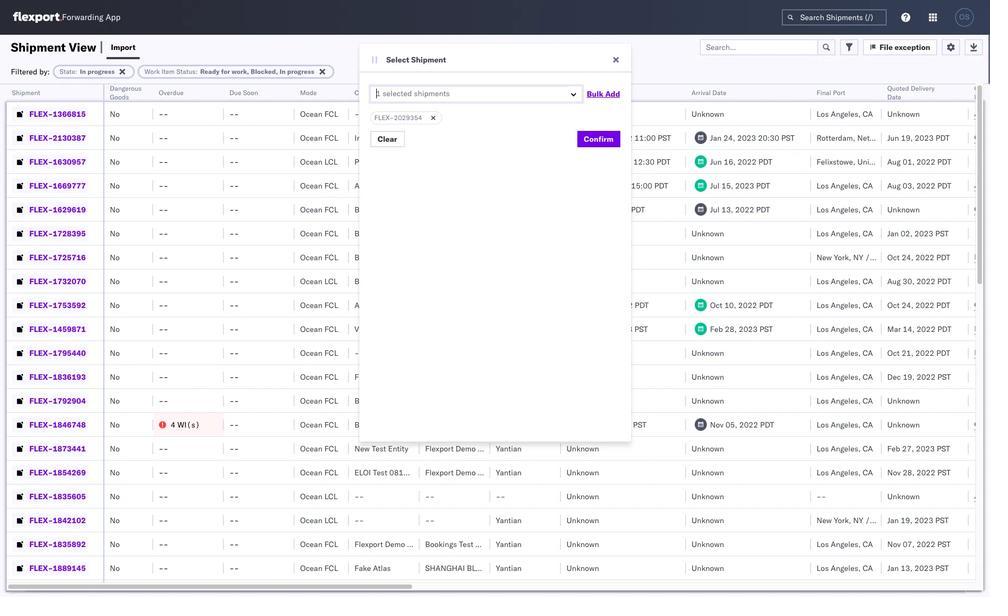 Task type: locate. For each thing, give the bounding box(es) containing it.
1728395
[[53, 229, 86, 238]]

no for flex-1669777
[[110, 181, 120, 191]]

19 no from the top
[[110, 540, 120, 550]]

1 vertical spatial co.
[[507, 468, 517, 478]]

1 vertical spatial use)
[[452, 300, 472, 310]]

flex- down shipment 'button'
[[29, 109, 53, 119]]

flex- down the flex-1846748 button
[[29, 444, 53, 454]]

new york, ny / newark, nj down the 02, at the right of page
[[817, 253, 911, 262]]

flex- up "flex-1842102" button
[[29, 492, 53, 502]]

ocean for 1873441
[[300, 444, 322, 454]]

1 horizontal spatial 13,
[[901, 564, 913, 573]]

flex-1669777
[[29, 181, 86, 191]]

17 no from the top
[[110, 492, 120, 502]]

9 fcl from the top
[[324, 348, 338, 358]]

kingdom
[[883, 157, 913, 167]]

19, up jun 15, 2022 12:30 pdt
[[600, 133, 612, 143]]

no
[[110, 109, 120, 119], [110, 133, 120, 143], [110, 157, 120, 167], [110, 181, 120, 191], [110, 205, 120, 215], [110, 229, 120, 238], [110, 253, 120, 262], [110, 277, 120, 286], [110, 300, 120, 310], [110, 324, 120, 334], [110, 348, 120, 358], [110, 372, 120, 382], [110, 396, 120, 406], [110, 420, 120, 430], [110, 444, 120, 454], [110, 468, 120, 478], [110, 492, 120, 502], [110, 516, 120, 526], [110, 540, 120, 550], [110, 564, 120, 573]]

new york, ny / newark, nj for oct
[[817, 253, 911, 262]]

nj up the '07,'
[[903, 516, 911, 526]]

oct 24, 2022 pdt
[[888, 253, 951, 262], [888, 300, 951, 310]]

1 vertical spatial (do
[[417, 300, 433, 310]]

departure date button
[[561, 86, 675, 97]]

jan for jan 24, 2023 pst
[[585, 420, 597, 430]]

13,
[[722, 205, 733, 215], [901, 564, 913, 573]]

pst for nov 07, 2022 pst
[[938, 540, 951, 550]]

ocean fcl for flex-1753592
[[300, 300, 338, 310]]

ny for jan
[[853, 516, 864, 526]]

2 los angeles, ca from the top
[[817, 181, 873, 191]]

7 fcl from the top
[[324, 300, 338, 310]]

no for flex-1629619
[[110, 205, 120, 215]]

15, down confirm 'button'
[[599, 157, 611, 167]]

apple up vandelay
[[355, 300, 375, 310]]

13, for jul
[[722, 205, 733, 215]]

1 vertical spatial ny
[[853, 516, 864, 526]]

use) for jul
[[452, 181, 472, 191]]

departure inside button
[[567, 89, 596, 97]]

4 ocean lcl from the top
[[300, 516, 338, 526]]

oct 24, 2022 pdt down aug 30, 2022 pdt
[[888, 300, 951, 310]]

15, for jul
[[722, 181, 733, 191]]

jan 13, 2023 pst
[[888, 564, 949, 573]]

2 vertical spatial co.
[[436, 540, 447, 550]]

15,
[[599, 157, 611, 167], [722, 181, 733, 191]]

2 vertical spatial nov
[[888, 540, 901, 550]]

8 los from the top
[[817, 348, 829, 358]]

15 ocean fcl from the top
[[300, 540, 338, 550]]

fake
[[355, 564, 371, 573]]

flex- down flex-1792904 button
[[29, 420, 53, 430]]

03, down 01,
[[903, 181, 915, 191]]

18 no from the top
[[110, 516, 120, 526]]

ocean fcl for flex-1366815
[[300, 109, 338, 119]]

0 vertical spatial 13,
[[722, 205, 733, 215]]

0 vertical spatial 05,
[[597, 205, 608, 215]]

flex-1753592
[[29, 300, 86, 310]]

date inside the quoted delivery date
[[888, 93, 902, 101]]

no for flex-1630957
[[110, 157, 120, 167]]

2 so from the top
[[377, 300, 387, 310]]

1 vertical spatial /
[[865, 516, 870, 526]]

28, for feb
[[725, 324, 737, 334]]

port inside button
[[833, 89, 845, 97]]

flex-1889145 button
[[12, 561, 88, 576]]

2 vertical spatial aug
[[888, 277, 901, 286]]

test for flex-1873441
[[372, 444, 386, 454]]

7 los from the top
[[817, 324, 829, 334]]

filtered
[[11, 67, 37, 76]]

2 apple so storage (do not use) from the top
[[355, 300, 472, 310]]

departure right name
[[496, 89, 526, 97]]

conta button
[[969, 82, 990, 102]]

angeles, for 19,
[[831, 372, 861, 382]]

12 ocean fcl from the top
[[300, 420, 338, 430]]

flex- for 1732070
[[29, 277, 53, 286]]

13 los from the top
[[817, 468, 829, 478]]

ca for 03,
[[863, 181, 873, 191]]

2 vertical spatial shipment
[[12, 89, 40, 97]]

03,
[[597, 181, 608, 191], [903, 181, 915, 191]]

0 vertical spatial /
[[865, 253, 870, 262]]

no for flex-1459871
[[110, 324, 120, 334]]

flex- for 1836193
[[29, 372, 53, 382]]

0 vertical spatial newark,
[[872, 253, 901, 262]]

8 resize handle column header from the left
[[548, 84, 561, 598]]

resize handle column header for quoted delivery date button
[[956, 84, 969, 598]]

6 ocean fcl from the top
[[300, 253, 338, 262]]

1792904
[[53, 396, 86, 406]]

nov 28, 2022 pst
[[888, 468, 951, 478]]

2 storage from the top
[[389, 300, 415, 310]]

2023 for feb 27, 2023 pst
[[916, 444, 935, 454]]

in
[[80, 67, 86, 75], [280, 67, 286, 75]]

1 horizontal spatial progress
[[287, 67, 314, 75]]

jun 19, 2023 pdt
[[888, 133, 950, 143]]

1 vertical spatial york,
[[834, 516, 851, 526]]

1 vertical spatial nov
[[888, 468, 901, 478]]

oct for msm
[[888, 348, 900, 358]]

resize handle column header for final port button
[[869, 84, 882, 598]]

nj
[[903, 253, 911, 262], [903, 516, 911, 526]]

flex- down flex-1728395 button
[[29, 253, 53, 262]]

bookings test consignee for flex-1629619
[[355, 205, 441, 215]]

jun up kingdom
[[888, 133, 899, 143]]

los for 19,
[[817, 372, 829, 382]]

1 horizontal spatial :
[[196, 67, 198, 75]]

file exception button
[[863, 39, 938, 55], [863, 39, 938, 55]]

1 vertical spatial apple
[[355, 300, 375, 310]]

flex- down the flex-1835605 button
[[29, 516, 53, 526]]

30,
[[903, 277, 915, 286]]

apple
[[355, 181, 375, 191], [355, 300, 375, 310]]

los for 28,
[[817, 468, 829, 478]]

1 vertical spatial nj
[[903, 516, 911, 526]]

3 aug from the top
[[888, 277, 901, 286]]

ocean lcl for flex-1630957
[[300, 157, 338, 167]]

delivery
[[911, 84, 935, 92]]

1 horizontal spatial 05,
[[726, 420, 737, 430]]

1 horizontal spatial 03,
[[903, 181, 915, 191]]

15, down 16,
[[722, 181, 733, 191]]

20 no from the top
[[110, 564, 120, 573]]

aug left 01,
[[888, 157, 901, 167]]

ca for 02,
[[863, 229, 873, 238]]

jul up jul 13, 2022 pdt
[[710, 181, 720, 191]]

1 lcl from the top
[[324, 157, 338, 167]]

test for flex-1732070
[[388, 277, 403, 286]]

storage up west
[[389, 300, 415, 310]]

flex-1728395
[[29, 229, 86, 238]]

state : in progress
[[60, 67, 115, 75]]

resize handle column header for shipment 'button'
[[90, 84, 103, 598]]

1629619
[[53, 205, 86, 215]]

19, up 01,
[[901, 133, 913, 143]]

0 horizontal spatial date
[[598, 89, 612, 97]]

cmd
[[975, 300, 990, 310]]

1 in from the left
[[80, 67, 86, 75]]

16 no from the top
[[110, 468, 120, 478]]

flex- down flex-1629619 button
[[29, 229, 53, 238]]

2 03, from the left
[[903, 181, 915, 191]]

ocean for 1792904
[[300, 396, 322, 406]]

so for jul 03, 2022 15:00 pdt
[[377, 181, 387, 191]]

4 resize handle column header from the left
[[282, 84, 295, 598]]

quoted
[[888, 84, 909, 92]]

consignee button
[[349, 86, 409, 97]]

co.,
[[508, 564, 524, 573]]

clear
[[378, 134, 397, 144]]

1 horizontal spatial 15,
[[722, 181, 733, 191]]

3 lcl from the top
[[324, 492, 338, 502]]

2 ny from the top
[[853, 516, 864, 526]]

2 ca from the top
[[863, 181, 873, 191]]

ny for oct
[[853, 253, 864, 262]]

vandelay west
[[355, 324, 405, 334]]

8 no from the top
[[110, 277, 120, 286]]

1 ny from the top
[[853, 253, 864, 262]]

1 horizontal spatial date
[[713, 89, 727, 97]]

1 nj from the top
[[903, 253, 911, 262]]

05, for nov
[[726, 420, 737, 430]]

jun down confirm
[[585, 157, 597, 167]]

flex-1795440 button
[[12, 346, 88, 361]]

0 vertical spatial flexport demo shipper co.
[[425, 444, 517, 454]]

flex-1873441 button
[[12, 441, 88, 457]]

1 horizontal spatial 28,
[[903, 468, 915, 478]]

flex- for 1835605
[[29, 492, 53, 502]]

confirm button
[[577, 131, 620, 147]]

1 aug from the top
[[888, 157, 901, 167]]

los angeles, ca for 24,
[[817, 300, 873, 310]]

flex- down the flex-2130387 "button"
[[29, 157, 53, 167]]

2 ocean fcl from the top
[[300, 133, 338, 143]]

4 los from the top
[[817, 229, 829, 238]]

12 los angeles, ca from the top
[[817, 444, 873, 454]]

angeles, for 14,
[[831, 324, 861, 334]]

2023 for jun 19, 2023 pdt
[[915, 133, 934, 143]]

flex- inside "button"
[[29, 133, 53, 143]]

jul up 'jul 05, 2022 pdt'
[[585, 181, 595, 191]]

sep 12, 2022 pdt
[[585, 300, 649, 310]]

9 ocean fcl from the top
[[300, 348, 338, 358]]

6 no from the top
[[110, 229, 120, 238]]

2 vertical spatial new
[[817, 516, 832, 526]]

1 storage from the top
[[389, 181, 415, 191]]

flex- down "flex-1842102" button
[[29, 540, 53, 550]]

14 ca from the top
[[863, 540, 873, 550]]

1 vertical spatial 15,
[[722, 181, 733, 191]]

7 ca from the top
[[863, 324, 873, 334]]

0 horizontal spatial 13,
[[722, 205, 733, 215]]

flex-1795440
[[29, 348, 86, 358]]

flex- for 1728395
[[29, 229, 53, 238]]

resize handle column header for arrival date button
[[798, 84, 811, 598]]

flex-1842102
[[29, 516, 86, 526]]

flex- for 1842102
[[29, 516, 53, 526]]

confirm
[[584, 134, 614, 144]]

angeles, for 27,
[[831, 444, 861, 454]]

aug
[[888, 157, 901, 167], [888, 181, 901, 191], [888, 277, 901, 286]]

ocean for 1889145
[[300, 564, 322, 573]]

0 horizontal spatial jun
[[585, 157, 597, 167]]

0 vertical spatial new york, ny / newark, nj
[[817, 253, 911, 262]]

fcl for flex-1459871
[[324, 324, 338, 334]]

12,
[[600, 300, 612, 310]]

mode button
[[295, 86, 338, 97]]

in right blocked,
[[280, 67, 286, 75]]

1 vertical spatial newark,
[[872, 516, 901, 526]]

no for flex-1835892
[[110, 540, 120, 550]]

no for flex-1873441
[[110, 444, 120, 454]]

feb for feb 08, 2023 pst
[[585, 324, 598, 334]]

bookings
[[355, 205, 386, 215], [355, 229, 386, 238], [355, 253, 386, 262], [355, 277, 386, 286], [355, 396, 386, 406], [425, 540, 457, 550]]

1 los from the top
[[817, 109, 829, 119]]

flex- up flex-1795440 button at the bottom
[[29, 324, 53, 334]]

1 vertical spatial storage
[[389, 300, 415, 310]]

jul 15, 2023 pdt
[[710, 181, 770, 191]]

8 fcl from the top
[[324, 324, 338, 334]]

1 vertical spatial new york, ny / newark, nj
[[817, 516, 911, 526]]

flex-1854269
[[29, 468, 86, 478]]

fcl for flex-1669777
[[324, 181, 338, 191]]

shipment down filtered
[[12, 89, 40, 97]]

new for --
[[817, 516, 832, 526]]

flexport
[[355, 372, 383, 382], [425, 444, 454, 454], [425, 468, 454, 478], [355, 540, 383, 550]]

2 newark, from the top
[[872, 516, 901, 526]]

consignee for flex-1725716
[[405, 253, 441, 262]]

storage down proserve test account
[[389, 181, 415, 191]]

fcl for flex-1795440
[[324, 348, 338, 358]]

flex-1753592 button
[[12, 298, 88, 313]]

ca for 19,
[[863, 372, 873, 382]]

shipment inside 'button'
[[12, 89, 40, 97]]

flex- down flex-1459871 button
[[29, 348, 53, 358]]

new york, ny / newark, nj
[[817, 253, 911, 262], [817, 516, 911, 526]]

ocean for 1629619
[[300, 205, 322, 215]]

1 vertical spatial apple so storage (do not use)
[[355, 300, 472, 310]]

storage for jul
[[389, 181, 415, 191]]

4 los angeles, ca from the top
[[817, 229, 873, 238]]

shipment right select
[[411, 55, 446, 65]]

newark, up nov 07, 2022 pst
[[872, 516, 901, 526]]

13 ca from the top
[[863, 468, 873, 478]]

2 horizontal spatial jun
[[888, 133, 899, 143]]

0 vertical spatial shipment
[[11, 39, 66, 55]]

new york, ny / newark, nj for jan
[[817, 516, 911, 526]]

flex- up clear button
[[374, 114, 394, 122]]

departure left add
[[567, 89, 596, 97]]

: down view
[[75, 67, 77, 75]]

progress up mode
[[287, 67, 314, 75]]

no for flex-1846748
[[110, 420, 120, 430]]

jun left 16,
[[710, 157, 722, 167]]

feb left 27,
[[888, 444, 900, 454]]

12 ca from the top
[[863, 444, 873, 454]]

0 vertical spatial (do
[[417, 181, 433, 191]]

nov for nov 28, 2022 pst
[[888, 468, 901, 478]]

10 resize handle column header from the left
[[798, 84, 811, 598]]

1 departure from the left
[[496, 89, 526, 97]]

0 vertical spatial apple so storage (do not use)
[[355, 181, 472, 191]]

15 ca from the top
[[863, 564, 873, 573]]

apple so storage (do not use) down account
[[355, 181, 472, 191]]

shipper inside button
[[425, 89, 448, 97]]

sep
[[585, 300, 598, 310]]

1 vertical spatial not
[[435, 300, 450, 310]]

jul for jul 03, 2022 15:00 pdt
[[585, 181, 595, 191]]

oct 24, 2022 pdt for los angeles, ca
[[888, 300, 951, 310]]

0 vertical spatial 15,
[[599, 157, 611, 167]]

flex-1842102 button
[[12, 513, 88, 528]]

19, up the '07,'
[[901, 516, 913, 526]]

5 los from the top
[[817, 277, 829, 286]]

4 ocean fcl from the top
[[300, 205, 338, 215]]

6 angeles, from the top
[[831, 300, 861, 310]]

flex-1725716 button
[[12, 250, 88, 265]]

11 ocean fcl from the top
[[300, 396, 338, 406]]

7 ocean fcl from the top
[[300, 300, 338, 310]]

flex- up flex-1753592 button
[[29, 277, 53, 286]]

2 horizontal spatial date
[[888, 93, 902, 101]]

work,
[[232, 67, 249, 75]]

ceau
[[975, 420, 990, 430]]

feb up jun 15, 2022 12:30 pdt
[[585, 133, 598, 143]]

new york, ny / newark, nj up the '07,'
[[817, 516, 911, 526]]

angeles, for 02,
[[831, 229, 861, 238]]

ocean fcl for flex-1836193
[[300, 372, 338, 382]]

account
[[412, 157, 440, 167]]

1 vertical spatial shipment
[[411, 55, 446, 65]]

2 apple from the top
[[355, 300, 375, 310]]

1 port from the left
[[527, 89, 540, 97]]

1 vertical spatial aug
[[888, 181, 901, 191]]

03, for jul
[[597, 181, 608, 191]]

0 vertical spatial oct 24, 2022 pdt
[[888, 253, 951, 262]]

1 horizontal spatial jun
[[710, 157, 722, 167]]

flex- up the flex-1835605 button
[[29, 468, 53, 478]]

flex-2130387
[[29, 133, 86, 143]]

gvcu
[[975, 133, 990, 142]]

9 angeles, from the top
[[831, 372, 861, 382]]

2 vertical spatial flexport demo shipper co.
[[355, 540, 447, 550]]

8 angeles, from the top
[[831, 348, 861, 358]]

0 horizontal spatial in
[[80, 67, 86, 75]]

0 horizontal spatial port
[[527, 89, 540, 97]]

flex- down flex-1836193 button at bottom
[[29, 396, 53, 406]]

los angeles, ca for 14,
[[817, 324, 873, 334]]

02,
[[901, 229, 913, 238]]

feb 28, 2023 pst
[[710, 324, 773, 334]]

shipper name button
[[420, 86, 480, 97]]

oct up mar
[[888, 300, 900, 310]]

14 no from the top
[[110, 420, 120, 430]]

1 vertical spatial 13,
[[901, 564, 913, 573]]

arrival date button
[[686, 86, 801, 97]]

flex-1366815
[[29, 109, 86, 119]]

:
[[75, 67, 77, 75], [196, 67, 198, 75]]

beau
[[975, 324, 990, 334]]

0 vertical spatial apple
[[355, 181, 375, 191]]

jul down jul 03, 2022 15:00 pdt
[[585, 205, 595, 215]]

: left ready
[[196, 67, 198, 75]]

shipment up by:
[[11, 39, 66, 55]]

28, down 27,
[[903, 468, 915, 478]]

1 vertical spatial demo
[[456, 468, 476, 478]]

pst
[[658, 133, 671, 143], [782, 133, 795, 143], [936, 229, 949, 238], [635, 324, 648, 334], [760, 324, 773, 334], [938, 372, 951, 382], [633, 420, 647, 430], [937, 444, 950, 454], [938, 468, 951, 478], [936, 516, 949, 526], [938, 540, 951, 550], [936, 564, 949, 573]]

1 vertical spatial oct 24, 2022 pdt
[[888, 300, 951, 310]]

dem
[[975, 252, 990, 262]]

newark, down jan 02, 2023 pst
[[872, 253, 901, 262]]

bulk add button
[[587, 83, 620, 105]]

1 horizontal spatial in
[[280, 67, 286, 75]]

oct 24, 2022 pdt up aug 30, 2022 pdt
[[888, 253, 951, 262]]

so down the proserve
[[377, 181, 387, 191]]

no for flex-1842102
[[110, 516, 120, 526]]

feb down oct 10, 2022 pdt
[[710, 324, 723, 334]]

0 vertical spatial new
[[817, 253, 832, 262]]

Search... text field
[[700, 39, 818, 55]]

0 vertical spatial ny
[[853, 253, 864, 262]]

item
[[162, 67, 175, 75]]

1 apple from the top
[[355, 181, 375, 191]]

los angeles, ca for 19,
[[817, 372, 873, 382]]

5 resize handle column header from the left
[[336, 84, 349, 598]]

1 yantian from the top
[[496, 444, 522, 454]]

jul down the jul 15, 2023 pdt
[[710, 205, 720, 215]]

1 horizontal spatial departure
[[567, 89, 596, 97]]

nj down the 02, at the right of page
[[903, 253, 911, 262]]

aug down kingdom
[[888, 181, 901, 191]]

final port button
[[811, 86, 871, 97]]

flex- up flex-1459871 button
[[29, 300, 53, 310]]

13, down the '07,'
[[901, 564, 913, 573]]

flex- for 1846748
[[29, 420, 53, 430]]

0 vertical spatial storage
[[389, 181, 415, 191]]

0 vertical spatial co.
[[507, 444, 517, 454]]

03, up 'jul 05, 2022 pdt'
[[597, 181, 608, 191]]

flex-2130387 button
[[12, 130, 88, 145]]

1 horizontal spatial port
[[833, 89, 845, 97]]

ocean fcl
[[300, 109, 338, 119], [300, 133, 338, 143], [300, 181, 338, 191], [300, 205, 338, 215], [300, 229, 338, 238], [300, 253, 338, 262], [300, 300, 338, 310], [300, 324, 338, 334], [300, 348, 338, 358], [300, 372, 338, 382], [300, 396, 338, 406], [300, 420, 338, 430], [300, 444, 338, 454], [300, 468, 338, 478], [300, 540, 338, 550], [300, 564, 338, 573]]

shipper
[[425, 89, 448, 97], [478, 444, 505, 454], [478, 468, 505, 478], [407, 540, 434, 550]]

ca for 28,
[[863, 468, 873, 478]]

12 resize handle column header from the left
[[956, 84, 969, 598]]

3 ocean fcl from the top
[[300, 181, 338, 191]]

19, for jan
[[901, 516, 913, 526]]

0 vertical spatial use)
[[452, 181, 472, 191]]

28, down 10,
[[725, 324, 737, 334]]

0 vertical spatial nj
[[903, 253, 911, 262]]

13, down the jul 15, 2023 pdt
[[722, 205, 733, 215]]

shipment
[[11, 39, 66, 55], [411, 55, 446, 65], [12, 89, 40, 97]]

flex- for 1854269
[[29, 468, 53, 478]]

filtered by:
[[11, 67, 50, 76]]

resize handle column header
[[90, 84, 103, 598], [140, 84, 153, 598], [211, 84, 224, 598], [282, 84, 295, 598], [336, 84, 349, 598], [407, 84, 420, 598], [477, 84, 491, 598], [548, 84, 561, 598], [673, 84, 686, 598], [798, 84, 811, 598], [869, 84, 882, 598], [956, 84, 969, 598]]

united
[[858, 157, 881, 167]]

0 horizontal spatial 15,
[[599, 157, 611, 167]]

2 resize handle column header from the left
[[140, 84, 153, 598]]

oct down jan 02, 2023 pst
[[888, 253, 900, 262]]

0 horizontal spatial :
[[75, 67, 77, 75]]

test for flex-1792904
[[388, 396, 403, 406]]

8 los angeles, ca from the top
[[817, 348, 873, 358]]

flex-1854269 button
[[12, 465, 88, 480]]

0 horizontal spatial departure
[[496, 89, 526, 97]]

1 vertical spatial so
[[377, 300, 387, 310]]

ca for 30,
[[863, 277, 873, 286]]

13 ocean fcl from the top
[[300, 444, 338, 454]]

15 los from the top
[[817, 564, 829, 573]]

1 vertical spatial 05,
[[726, 420, 737, 430]]

12 los from the top
[[817, 444, 829, 454]]

flex- down flex-1630957 button
[[29, 181, 53, 191]]

jan for jan 02, 2023 pst
[[888, 229, 899, 238]]

5 los angeles, ca from the top
[[817, 277, 873, 286]]

in right 'state'
[[80, 67, 86, 75]]

5 ocean fcl from the top
[[300, 229, 338, 238]]

16 fcl from the top
[[324, 564, 338, 573]]

2130387
[[53, 133, 86, 143]]

0 vertical spatial aug
[[888, 157, 901, 167]]

consignee inside consignee button
[[355, 89, 386, 97]]

4 no from the top
[[110, 181, 120, 191]]

feb 08, 2023 pst
[[585, 324, 648, 334]]

departure date
[[567, 89, 612, 97]]

0 vertical spatial york,
[[834, 253, 851, 262]]

2 nj from the top
[[903, 516, 911, 526]]

co. for new test entity
[[507, 444, 517, 454]]

1 vertical spatial new
[[355, 444, 370, 454]]

7 no from the top
[[110, 253, 120, 262]]

2 oct 24, 2022 pdt from the top
[[888, 300, 951, 310]]

9 los from the top
[[817, 372, 829, 382]]

19, right dec
[[903, 372, 915, 382]]

flexport right "081801"
[[425, 468, 454, 478]]

0 horizontal spatial 03,
[[597, 181, 608, 191]]

1835892
[[53, 540, 86, 550]]

final port
[[817, 89, 845, 97]]

2022
[[614, 133, 633, 143], [613, 157, 632, 167], [738, 157, 757, 167], [917, 157, 936, 167], [610, 181, 629, 191], [917, 181, 936, 191], [610, 205, 629, 215], [735, 205, 754, 215], [916, 253, 935, 262], [917, 277, 936, 286], [614, 300, 633, 310], [738, 300, 757, 310], [916, 300, 935, 310], [917, 324, 936, 334], [916, 348, 935, 358], [917, 372, 936, 382], [739, 420, 758, 430], [917, 468, 936, 478], [917, 540, 936, 550]]

flex- for 1889145
[[29, 564, 53, 573]]

1 vertical spatial flexport demo shipper co.
[[425, 468, 517, 478]]

apple so storage (do not use) up west
[[355, 300, 472, 310]]

apple for sep
[[355, 300, 375, 310]]

apple down the proserve
[[355, 181, 375, 191]]

0 vertical spatial not
[[435, 181, 450, 191]]

2023
[[737, 133, 756, 143], [915, 133, 934, 143], [735, 181, 754, 191], [915, 229, 934, 238], [614, 324, 633, 334], [739, 324, 758, 334], [612, 420, 631, 430], [916, 444, 935, 454], [915, 516, 934, 526], [915, 564, 934, 573]]

1 (do from the top
[[417, 181, 433, 191]]

flex-1732070
[[29, 277, 86, 286]]

0 horizontal spatial 28,
[[725, 324, 737, 334]]

flex- up flex-1728395 button
[[29, 205, 53, 215]]

1 03, from the left
[[597, 181, 608, 191]]

6 ca from the top
[[863, 300, 873, 310]]

0 horizontal spatial 05,
[[597, 205, 608, 215]]

0 vertical spatial so
[[377, 181, 387, 191]]

0 vertical spatial 28,
[[725, 324, 737, 334]]

1732070
[[53, 277, 86, 286]]

flex-1630957 button
[[12, 154, 88, 169]]

add
[[605, 89, 620, 99]]

flex- down flex-1835892 button
[[29, 564, 53, 573]]

16 ocean fcl from the top
[[300, 564, 338, 573]]

19,
[[600, 133, 612, 143], [901, 133, 913, 143], [903, 372, 915, 382], [901, 516, 913, 526]]

arrival
[[692, 89, 711, 97]]

1 apple so storage (do not use) from the top
[[355, 181, 472, 191]]

5 angeles, from the top
[[831, 277, 861, 286]]

so up vandelay west
[[377, 300, 387, 310]]

co. for eloi test 081801
[[507, 468, 517, 478]]

fcl for flex-1889145
[[324, 564, 338, 573]]

9 ca from the top
[[863, 372, 873, 382]]

13 los angeles, ca from the top
[[817, 468, 873, 478]]

1 vertical spatial 28,
[[903, 468, 915, 478]]

1 new york, ny / newark, nj from the top
[[817, 253, 911, 262]]

0 vertical spatial demo
[[456, 444, 476, 454]]

0 horizontal spatial progress
[[88, 67, 115, 75]]

14 los from the top
[[817, 540, 829, 550]]

10 no from the top
[[110, 324, 120, 334]]

flex- up flex-1792904 button
[[29, 372, 53, 382]]

6 resize handle column header from the left
[[407, 84, 420, 598]]

os button
[[952, 5, 977, 30]]

aug left 30,
[[888, 277, 901, 286]]

feb left 08,
[[585, 324, 598, 334]]

york, for jan 19, 2023 pst
[[834, 516, 851, 526]]

progress up the dangerous
[[88, 67, 115, 75]]

4 lcl from the top
[[324, 516, 338, 526]]

2 use) from the top
[[452, 300, 472, 310]]

nov for nov 05, 2022 pdt
[[710, 420, 724, 430]]

flex- down flex-1366815 button
[[29, 133, 53, 143]]

1836193
[[53, 372, 86, 382]]

flex-1792904
[[29, 396, 86, 406]]

11 fcl from the top
[[324, 396, 338, 406]]

oct left 21,
[[888, 348, 900, 358]]

0 vertical spatial nov
[[710, 420, 724, 430]]



Task type: describe. For each thing, give the bounding box(es) containing it.
1 angeles, from the top
[[831, 109, 861, 119]]

2029354
[[394, 114, 422, 122]]

resize handle column header for mode button
[[336, 84, 349, 598]]

3 los from the top
[[817, 205, 829, 215]]

flex- for 1725716
[[29, 253, 53, 262]]

feb 19, 2022 11:00 pst
[[585, 133, 671, 143]]

flex- for 1792904
[[29, 396, 53, 406]]

exception
[[895, 42, 930, 52]]

file exception
[[880, 42, 930, 52]]

ocean lcl for flex-1835605
[[300, 492, 338, 502]]

1 : from the left
[[75, 67, 77, 75]]

arrival date
[[692, 89, 727, 97]]

flex- for 2130387
[[29, 133, 53, 143]]

2023 for jan 24, 2023 20:30 pst
[[737, 133, 756, 143]]

03, for aug
[[903, 181, 915, 191]]

(us)
[[419, 372, 438, 382]]

flex-1836193 button
[[12, 370, 88, 385]]

fcl for flex-1753592
[[324, 300, 338, 310]]

jul for jul 13, 2022 pdt
[[710, 205, 720, 215]]

flex- for 1366815
[[29, 109, 53, 119]]

shipments
[[414, 89, 450, 98]]

dangerous
[[110, 84, 142, 92]]

select shipment
[[386, 55, 446, 65]]

ocean fcl for flex-1846748
[[300, 420, 338, 430]]

oct 24, 2022 pdt for new york, ny / newark, nj
[[888, 253, 951, 262]]

3 resize handle column header from the left
[[211, 84, 224, 598]]

2 progress from the left
[[287, 67, 314, 75]]

nj for 24,
[[903, 253, 911, 262]]

not for jul 03, 2022 15:00 pdt
[[435, 181, 450, 191]]

resize handle column header for dangerous goods button
[[140, 84, 153, 598]]

flex- 2029354
[[374, 114, 422, 122]]

3 los angeles, ca from the top
[[817, 205, 873, 215]]

ocean fcl for flex-1854269
[[300, 468, 338, 478]]

jul 03, 2022 15:00 pdt
[[585, 181, 668, 191]]

2023 for jan 24, 2023 pst
[[612, 420, 631, 430]]

08,
[[600, 324, 612, 334]]

flex-1366815 button
[[12, 106, 88, 122]]

york, for oct 24, 2022 pdt
[[834, 253, 851, 262]]

1459871
[[53, 324, 86, 334]]

quoted delivery date
[[888, 84, 935, 101]]

3 yantian from the top
[[496, 516, 522, 526]]

abcu
[[975, 492, 990, 501]]

pst for jan 02, 2023 pst
[[936, 229, 949, 238]]

ocean for 1835892
[[300, 540, 322, 550]]

5 yantian from the top
[[496, 564, 522, 573]]

flex- for 1873441
[[29, 444, 53, 454]]

jul for jul 15, 2023 pdt
[[710, 181, 720, 191]]

ocean for 1366815
[[300, 109, 322, 119]]

19, for dec
[[903, 372, 915, 382]]

aplu
[[975, 181, 990, 190]]

1846748
[[53, 420, 86, 430]]

oct left 10,
[[710, 300, 723, 310]]

shipment view
[[11, 39, 96, 55]]

1 selected shipments
[[376, 89, 450, 98]]

flex-1732070 button
[[12, 274, 88, 289]]

ocean fcl for flex-1873441
[[300, 444, 338, 454]]

(do for sep 12, 2022 pdt
[[417, 300, 433, 310]]

ocean for 1728395
[[300, 229, 322, 238]]

pst for dec 19, 2022 pst
[[938, 372, 951, 382]]

not for sep 12, 2022 pdt
[[435, 300, 450, 310]]

oct 10, 2022 pdt
[[710, 300, 773, 310]]

flex- for 2029354
[[374, 114, 394, 122]]

storage for sep
[[389, 300, 415, 310]]

07,
[[903, 540, 915, 550]]

flexport. image
[[13, 12, 62, 23]]

21,
[[902, 348, 914, 358]]

nj for 19,
[[903, 516, 911, 526]]

new for bookings test consignee
[[817, 253, 832, 262]]

11 los angeles, ca from the top
[[817, 420, 873, 430]]

1
[[376, 89, 381, 98]]

11 ca from the top
[[863, 420, 873, 430]]

jun for jun 16, 2022 pdt
[[710, 157, 722, 167]]

angeles, for 07,
[[831, 540, 861, 550]]

netherlands
[[857, 133, 900, 143]]

lcl for flex-1842102
[[324, 516, 338, 526]]

flex-1669777 button
[[12, 178, 88, 193]]

feb for feb 27, 2023 pst
[[888, 444, 900, 454]]

fcl for flex-1725716
[[324, 253, 338, 262]]

10 los from the top
[[817, 396, 829, 406]]

bulk add
[[587, 89, 620, 99]]

test for flex-1728395
[[388, 229, 403, 238]]

new test entity
[[355, 444, 408, 454]]

2 vertical spatial demo
[[385, 540, 405, 550]]

ocean for 1842102
[[300, 516, 322, 526]]

11 angeles, from the top
[[831, 420, 861, 430]]

1753592
[[53, 300, 86, 310]]

ocean for 1835605
[[300, 492, 322, 502]]

flex-1725716
[[29, 253, 86, 262]]

departure port
[[496, 89, 540, 97]]

pst for feb 27, 2023 pst
[[937, 444, 950, 454]]

ltd
[[526, 564, 539, 573]]

flexport right entity
[[425, 444, 454, 454]]

aug for aug 30, 2022 pdt
[[888, 277, 901, 286]]

shipment for shipment view
[[11, 39, 66, 55]]

apple so storage (do not use) for sep 12, 2022 pdt
[[355, 300, 472, 310]]

flex-1835605 button
[[12, 489, 88, 504]]

1 progress from the left
[[88, 67, 115, 75]]

shanghai
[[425, 564, 465, 573]]

los for 03,
[[817, 181, 829, 191]]

1669777
[[53, 181, 86, 191]]

los for 21,
[[817, 348, 829, 358]]

forwarding
[[62, 12, 103, 23]]

bookings test consignee for flex-1728395
[[355, 229, 441, 238]]

work
[[145, 67, 160, 75]]

/ for oct 24, 2022 pdt
[[865, 253, 870, 262]]

2 : from the left
[[196, 67, 198, 75]]

Search Shipments (/) text field
[[782, 9, 887, 26]]

10 los angeles, ca from the top
[[817, 396, 873, 406]]

2 in from the left
[[280, 67, 286, 75]]

10 ca from the top
[[863, 396, 873, 406]]

bookings for flex-1728395
[[355, 229, 386, 238]]

mar
[[888, 324, 901, 334]]

due
[[229, 89, 241, 97]]

departure for departure date
[[567, 89, 596, 97]]

15:00
[[631, 181, 652, 191]]

wi(s)
[[177, 420, 200, 430]]

1630957
[[53, 157, 86, 167]]

test for flex-1630957
[[395, 157, 410, 167]]

ocean for 1725716
[[300, 253, 322, 262]]

10 angeles, from the top
[[831, 396, 861, 406]]

11 los from the top
[[817, 420, 829, 430]]

rotterdam,
[[817, 133, 855, 143]]

12:30
[[634, 157, 655, 167]]

conta
[[975, 84, 990, 101]]

oct 21, 2022 pdt
[[888, 348, 951, 358]]

4 wi(s)
[[171, 420, 200, 430]]

ocean fcl for flex-1792904
[[300, 396, 338, 406]]

dec
[[888, 372, 901, 382]]

fcl for flex-1846748
[[324, 420, 338, 430]]

ocean fcl for flex-1459871
[[300, 324, 338, 334]]

port for final port
[[833, 89, 845, 97]]

ca for 14,
[[863, 324, 873, 334]]

shanghai bluetech co., ltd
[[425, 564, 539, 573]]

overdue
[[159, 89, 184, 97]]

flex-1873441
[[29, 444, 86, 454]]

ocean fcl for flex-1728395
[[300, 229, 338, 238]]

no for flex-2130387
[[110, 133, 120, 143]]

final
[[817, 89, 831, 97]]

eloi
[[355, 468, 371, 478]]

pst for jan 19, 2023 pst
[[936, 516, 949, 526]]

3 angeles, from the top
[[831, 205, 861, 215]]

lcl for flex-1835605
[[324, 492, 338, 502]]

081801
[[389, 468, 418, 478]]

1725716
[[53, 253, 86, 262]]

no for flex-1753592
[[110, 300, 120, 310]]

flex-1459871 button
[[12, 322, 88, 337]]

fcl for flex-1792904
[[324, 396, 338, 406]]

dangerous goods button
[[104, 82, 149, 102]]

los for 27,
[[817, 444, 829, 454]]

bookings for flex-1629619
[[355, 205, 386, 215]]

4
[[171, 420, 175, 430]]

jan 24, 2023 20:30 pst
[[710, 133, 795, 143]]

los for 02,
[[817, 229, 829, 238]]

los angeles, ca for 03,
[[817, 181, 873, 191]]

vandelay
[[355, 324, 386, 334]]

entity
[[388, 444, 408, 454]]

flexport left "academy"
[[355, 372, 383, 382]]

shipment for shipment
[[12, 89, 40, 97]]

2023 for jan 02, 2023 pst
[[915, 229, 934, 238]]

flex-1630957
[[29, 157, 86, 167]]

apple for jul
[[355, 181, 375, 191]]

import
[[111, 42, 136, 52]]

nov 07, 2022 pst
[[888, 540, 951, 550]]

13, for jan
[[901, 564, 913, 573]]

no for flex-1728395
[[110, 229, 120, 238]]

pst for jan 24, 2023 pst
[[633, 420, 647, 430]]

west
[[388, 324, 405, 334]]

yantian for 081801
[[496, 468, 522, 478]]

/ for jan 19, 2023 pst
[[865, 516, 870, 526]]

eloi test 081801
[[355, 468, 418, 478]]

3 ca from the top
[[863, 205, 873, 215]]

1 ca from the top
[[863, 109, 873, 119]]

pst for feb 28, 2023 pst
[[760, 324, 773, 334]]

2023 for jan 13, 2023 pst
[[915, 564, 934, 573]]

jun 15, 2022 12:30 pdt
[[585, 157, 671, 167]]

inc.
[[440, 372, 453, 382]]

flex- for 1753592
[[29, 300, 53, 310]]

1 los angeles, ca from the top
[[817, 109, 873, 119]]

angeles, for 30,
[[831, 277, 861, 286]]

flex-1836193
[[29, 372, 86, 382]]

soon
[[243, 89, 258, 97]]

flexport up the 'fake atlas' on the bottom left
[[355, 540, 383, 550]]

ocean fcl for flex-2130387
[[300, 133, 338, 143]]

demo for eloi test 081801
[[456, 468, 476, 478]]

consignee for flex-1792904
[[405, 396, 441, 406]]

ocean lcl for flex-1842102
[[300, 516, 338, 526]]

los for 30,
[[817, 277, 829, 286]]

2023 for jan 19, 2023 pst
[[915, 516, 934, 526]]

flex-1835605
[[29, 492, 86, 502]]

mode
[[300, 89, 317, 97]]

ocean for 1459871
[[300, 324, 322, 334]]

nov for nov 07, 2022 pst
[[888, 540, 901, 550]]

ocean for 1795440
[[300, 348, 322, 358]]



Task type: vqa. For each thing, say whether or not it's contained in the screenshot.


